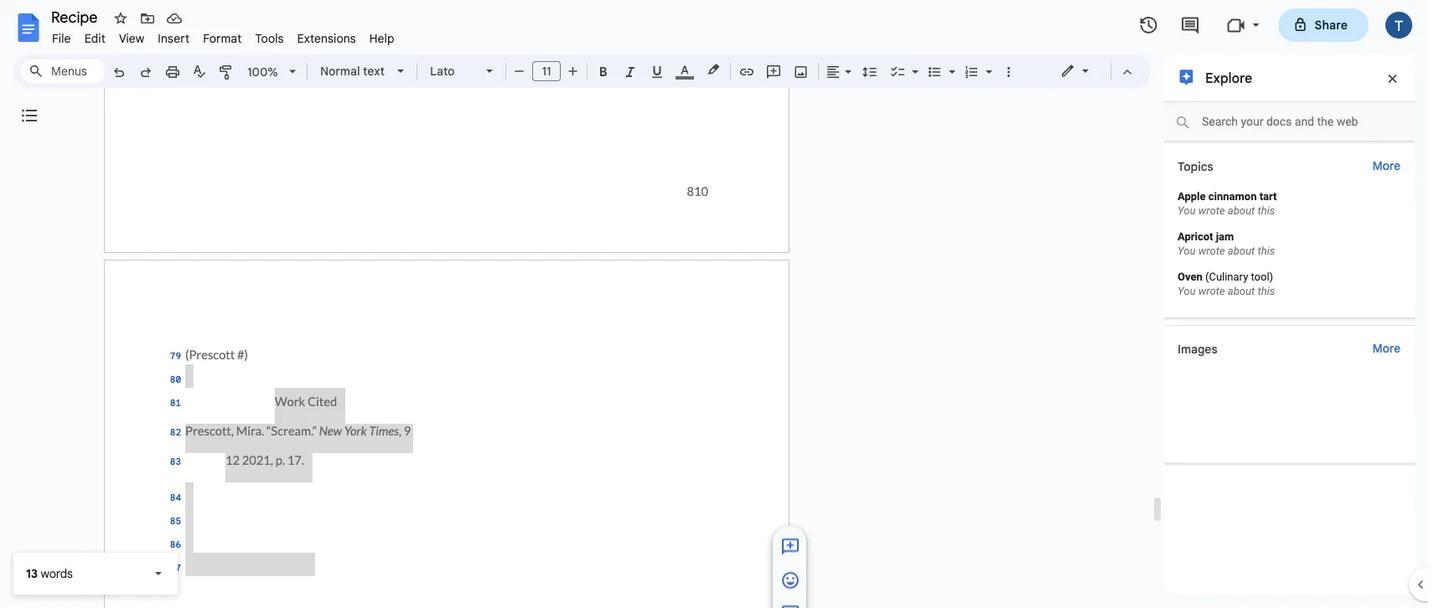 Task type: vqa. For each thing, say whether or not it's contained in the screenshot.
the leftmost TOOLBAR
no



Task type: describe. For each thing, give the bounding box(es) containing it.
topics heading
[[1178, 159, 1214, 174]]

images
[[1178, 342, 1218, 357]]

oven
[[1178, 271, 1203, 283]]

you for apple cinnamon tart you wrote about this
[[1178, 205, 1196, 217]]

highlight color image
[[705, 60, 723, 80]]

menu bar inside menu bar banner
[[45, 22, 401, 49]]

cinnamon
[[1209, 190, 1258, 203]]

more for topics
[[1373, 159, 1401, 173]]

extensions
[[297, 31, 356, 46]]

about for (culinary
[[1229, 285, 1256, 298]]

main toolbar
[[104, 0, 1022, 347]]

size image
[[781, 571, 801, 592]]

apple
[[1178, 190, 1207, 203]]

option containing apricot jam
[[1165, 224, 1417, 264]]

you inside the apricot jam you wrote about this
[[1178, 245, 1196, 257]]

insert
[[158, 31, 190, 46]]

file
[[52, 31, 71, 46]]

apricot
[[1178, 231, 1214, 243]]

explore
[[1206, 70, 1253, 86]]

about for cinnamon
[[1229, 205, 1256, 217]]

about inside the apricot jam you wrote about this
[[1229, 245, 1256, 257]]

help menu item
[[363, 29, 401, 48]]

explore application
[[0, 0, 1430, 609]]

format menu item
[[196, 29, 249, 48]]

this inside the apricot jam you wrote about this
[[1258, 245, 1276, 257]]

text
[[363, 64, 385, 78]]

wrote for cinnamon
[[1199, 205, 1226, 217]]

this for tart
[[1258, 205, 1276, 217]]

topics
[[1178, 159, 1214, 174]]

normal text
[[320, 64, 385, 78]]

font list. lato selected. option
[[430, 60, 476, 83]]

Menus field
[[21, 60, 105, 83]]

wrote inside the apricot jam you wrote about this
[[1199, 245, 1226, 257]]

tools menu item
[[249, 29, 291, 48]]

more for images
[[1373, 341, 1401, 356]]

you for oven (culinary tool) you wrote about this
[[1178, 285, 1196, 298]]

tool)
[[1252, 271, 1274, 283]]

more button for topics
[[1372, 157, 1402, 176]]

1 size image from the top
[[781, 538, 801, 558]]

help
[[370, 31, 395, 46]]

checklist menu image
[[908, 60, 919, 66]]

oven (culinary tool) you wrote about this
[[1178, 271, 1276, 298]]

view menu item
[[112, 29, 151, 48]]

Font size field
[[533, 61, 568, 82]]

option containing oven
[[1165, 264, 1417, 304]]

text color image
[[676, 60, 694, 80]]

images element
[[1165, 325, 1417, 464]]

format
[[203, 31, 242, 46]]

share
[[1316, 18, 1349, 32]]

words
[[41, 567, 73, 582]]

mode and view toolbar
[[1048, 55, 1141, 88]]

wrote for (culinary
[[1199, 285, 1226, 298]]



Task type: locate. For each thing, give the bounding box(es) containing it.
more button inside images element
[[1372, 340, 1402, 359]]

insert menu item
[[151, 29, 196, 48]]

about inside apple cinnamon tart you wrote about this
[[1229, 205, 1256, 217]]

2 vertical spatial wrote
[[1199, 285, 1226, 298]]

more button inside topics element
[[1372, 157, 1402, 176]]

1 more button from the top
[[1372, 157, 1402, 176]]

Zoom text field
[[243, 60, 283, 84]]

tools
[[255, 31, 284, 46]]

3 you from the top
[[1178, 285, 1196, 298]]

2 wrote from the top
[[1199, 245, 1226, 257]]

this down tart
[[1258, 205, 1276, 217]]

0 vertical spatial about
[[1229, 205, 1256, 217]]

0 vertical spatial wrote
[[1199, 205, 1226, 217]]

edit menu item
[[78, 29, 112, 48]]

more
[[1373, 159, 1401, 173], [1373, 341, 1401, 356]]

edit
[[84, 31, 106, 46]]

2 vertical spatial about
[[1229, 285, 1256, 298]]

about down (culinary
[[1229, 285, 1256, 298]]

styles list. normal text selected. option
[[320, 60, 387, 83]]

size image down size image at the right bottom of page
[[781, 605, 801, 609]]

2 size image from the top
[[781, 605, 801, 609]]

2 this from the top
[[1258, 245, 1276, 257]]

Rename text field
[[45, 7, 107, 27]]

this down tool)
[[1258, 285, 1276, 298]]

Zoom field
[[241, 60, 304, 85]]

2 option from the top
[[1165, 224, 1417, 264]]

this up tool)
[[1258, 245, 1276, 257]]

you inside apple cinnamon tart you wrote about this
[[1178, 205, 1196, 217]]

apple cinnamon tart you wrote about this
[[1178, 190, 1278, 217]]

Star checkbox
[[109, 7, 133, 30]]

file menu item
[[45, 29, 78, 48]]

3 this from the top
[[1258, 285, 1276, 298]]

view
[[119, 31, 145, 46]]

2 you from the top
[[1178, 245, 1196, 257]]

1 wrote from the top
[[1199, 205, 1226, 217]]

you down apricot
[[1178, 245, 1196, 257]]

more inside images element
[[1373, 341, 1401, 356]]

this for tool)
[[1258, 285, 1276, 298]]

wrote inside oven (culinary tool) you wrote about this
[[1199, 285, 1226, 298]]

you down oven
[[1178, 285, 1196, 298]]

1 vertical spatial you
[[1178, 245, 1196, 257]]

2 about from the top
[[1229, 245, 1256, 257]]

option
[[1165, 184, 1417, 224], [1165, 224, 1417, 264], [1165, 264, 1417, 304]]

images grid list box
[[1165, 360, 1417, 450]]

0 vertical spatial size image
[[781, 538, 801, 558]]

more button for images
[[1372, 340, 1402, 359]]

0 vertical spatial more button
[[1372, 157, 1402, 176]]

topics element
[[1165, 143, 1417, 319]]

1 this from the top
[[1258, 205, 1276, 217]]

about down jam
[[1229, 245, 1256, 257]]

you inside oven (culinary tool) you wrote about this
[[1178, 285, 1196, 298]]

1 more from the top
[[1373, 159, 1401, 173]]

you
[[1178, 205, 1196, 217], [1178, 245, 1196, 257], [1178, 285, 1196, 298]]

Font size text field
[[533, 61, 560, 81]]

wrote inside apple cinnamon tart you wrote about this
[[1199, 205, 1226, 217]]

3 wrote from the top
[[1199, 285, 1226, 298]]

this inside apple cinnamon tart you wrote about this
[[1258, 205, 1276, 217]]

about down "cinnamon"
[[1229, 205, 1256, 217]]

3 about from the top
[[1229, 285, 1256, 298]]

2 vertical spatial you
[[1178, 285, 1196, 298]]

1 you from the top
[[1178, 205, 1196, 217]]

more inside topics element
[[1373, 159, 1401, 173]]

extensions menu item
[[291, 29, 363, 48]]

this inside oven (culinary tool) you wrote about this
[[1258, 285, 1276, 298]]

1 vertical spatial size image
[[781, 605, 801, 609]]

size image
[[781, 538, 801, 558], [781, 605, 801, 609]]

0 vertical spatial you
[[1178, 205, 1196, 217]]

wrote
[[1199, 205, 1226, 217], [1199, 245, 1226, 257], [1199, 285, 1226, 298]]

option containing apple cinnamon tart
[[1165, 184, 1417, 224]]

line & paragraph spacing image
[[861, 60, 880, 83]]

0 vertical spatial more
[[1373, 159, 1401, 173]]

1 vertical spatial about
[[1229, 245, 1256, 257]]

Search your docs and the web text field
[[1165, 102, 1415, 142]]

1 vertical spatial more button
[[1372, 340, 1402, 359]]

1 vertical spatial this
[[1258, 245, 1276, 257]]

menu bar containing file
[[45, 22, 401, 49]]

13
[[26, 567, 38, 582]]

insert image image
[[792, 60, 811, 83]]

topics list list box
[[1165, 177, 1417, 304]]

about
[[1229, 205, 1256, 217], [1229, 245, 1256, 257], [1229, 285, 1256, 298]]

size image up size image at the right bottom of page
[[781, 538, 801, 558]]

1 about from the top
[[1229, 205, 1256, 217]]

3 option from the top
[[1165, 264, 1417, 304]]

tart
[[1260, 190, 1278, 203]]

wrote down (culinary
[[1199, 285, 1226, 298]]

2 more from the top
[[1373, 341, 1401, 356]]

1 vertical spatial wrote
[[1199, 245, 1226, 257]]

1 vertical spatial more
[[1373, 341, 1401, 356]]

apricot jam you wrote about this
[[1178, 231, 1276, 257]]

share button
[[1279, 8, 1370, 42]]

normal
[[320, 64, 360, 78]]

(culinary
[[1206, 271, 1249, 283]]

explore section
[[1165, 55, 1417, 595]]

13 words
[[26, 567, 73, 582]]

this
[[1258, 205, 1276, 217], [1258, 245, 1276, 257], [1258, 285, 1276, 298]]

0 vertical spatial this
[[1258, 205, 1276, 217]]

wrote down apple
[[1199, 205, 1226, 217]]

images heading
[[1178, 342, 1218, 357]]

you down apple
[[1178, 205, 1196, 217]]

more button
[[1372, 157, 1402, 176], [1372, 340, 1402, 359]]

menu bar
[[45, 22, 401, 49]]

2 more button from the top
[[1372, 340, 1402, 359]]

menu bar banner
[[0, 0, 1430, 609]]

about inside oven (culinary tool) you wrote about this
[[1229, 285, 1256, 298]]

wrote down jam
[[1199, 245, 1226, 257]]

2 vertical spatial this
[[1258, 285, 1276, 298]]

1 option from the top
[[1165, 184, 1417, 224]]

jam
[[1217, 231, 1235, 243]]

lato
[[430, 64, 455, 78]]



